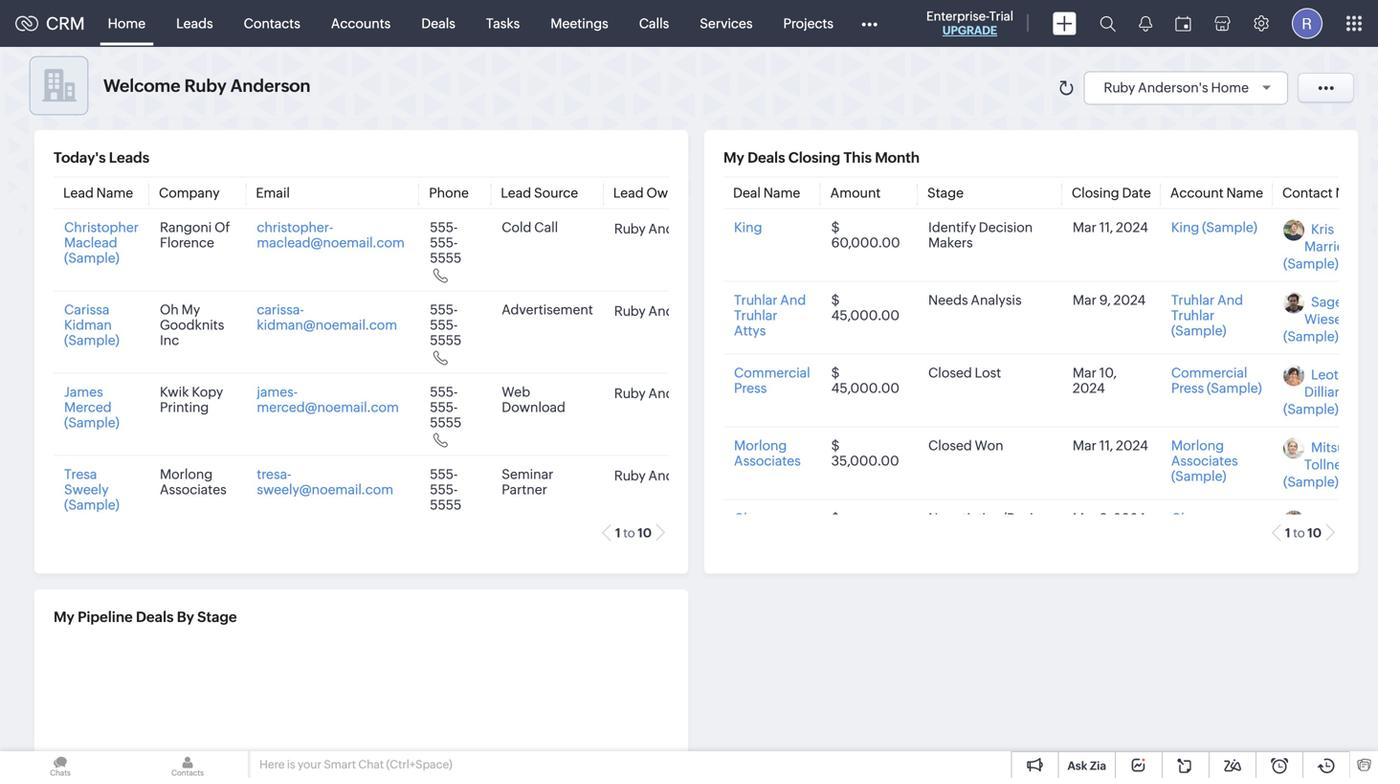 Task type: describe. For each thing, give the bounding box(es) containing it.
1 for today's leads
[[615, 526, 621, 540]]

anderson for cold call
[[648, 221, 709, 236]]

11, for morlong associates (sample)
[[1099, 438, 1113, 453]]

welcome
[[103, 76, 181, 95]]

simon morasca (sample) link
[[1283, 512, 1358, 562]]

2024 for morlong associates (sample)
[[1116, 438, 1148, 453]]

morlong for morlong associates link
[[734, 438, 787, 453]]

date
[[1122, 185, 1151, 200]]

chats image
[[0, 751, 121, 778]]

needs analysis
[[928, 292, 1022, 308]]

needs
[[928, 292, 968, 308]]

maclead
[[64, 235, 117, 250]]

create menu image
[[1053, 12, 1077, 35]]

wieser
[[1304, 311, 1347, 327]]

christopher-
[[257, 220, 333, 235]]

logo image
[[15, 16, 38, 31]]

chapman for chapman link
[[734, 511, 795, 526]]

crm link
[[15, 14, 85, 33]]

10,
[[1099, 365, 1117, 380]]

2024 for chapman (sample)
[[1113, 511, 1146, 526]]

$ 45,000.00 for commercial press
[[831, 365, 899, 396]]

rangoni
[[160, 220, 212, 235]]

king link
[[734, 220, 762, 235]]

profile element
[[1280, 0, 1334, 46]]

smart
[[324, 758, 356, 771]]

search element
[[1088, 0, 1127, 47]]

ruby anderson's home link
[[1104, 80, 1278, 95]]

5555 for kidman@noemail.com
[[430, 333, 462, 348]]

amount
[[830, 185, 881, 200]]

2 vertical spatial deals
[[136, 609, 174, 625]]

1 to 10 for today's leads
[[615, 526, 652, 540]]

here is your smart chat (ctrl+space)
[[259, 758, 452, 771]]

oh my goodknits inc
[[160, 302, 224, 348]]

(sample) for carissa kidman (sample)
[[64, 333, 119, 348]]

decision
[[979, 220, 1033, 235]]

commercial for commercial press
[[734, 365, 810, 380]]

web download
[[502, 384, 565, 415]]

chapman (sample) link
[[1171, 511, 1232, 541]]

1 horizontal spatial deals
[[421, 16, 455, 31]]

8 555- from the top
[[430, 482, 458, 497]]

ruby for cold call
[[614, 221, 646, 236]]

carissa-
[[257, 302, 304, 317]]

profile image
[[1292, 8, 1323, 39]]

sweely
[[64, 482, 109, 497]]

(sample) for sage wieser (sample)
[[1283, 329, 1339, 344]]

projects
[[783, 16, 834, 31]]

goodknits
[[160, 317, 224, 333]]

james
[[64, 384, 103, 400]]

(sample) for morlong associates (sample)
[[1171, 468, 1226, 484]]

press for commercial press
[[734, 380, 767, 396]]

stage link
[[927, 185, 964, 200]]

meetings link
[[535, 0, 624, 46]]

carissa kidman (sample)
[[64, 302, 119, 348]]

closed won
[[928, 438, 1003, 453]]

truhlar and truhlar attys link
[[734, 292, 806, 338]]

chapman for chapman (sample)
[[1171, 511, 1232, 526]]

1 horizontal spatial morlong associates
[[734, 438, 801, 468]]

$ 45,000.00 for truhlar and truhlar attys
[[831, 292, 899, 323]]

associates for 'morlong associates (sample)' link
[[1171, 453, 1238, 468]]

enterprise-
[[926, 9, 989, 23]]

kidman
[[64, 317, 112, 333]]

name for contact name
[[1335, 185, 1372, 200]]

kwik kopy printing
[[160, 384, 223, 415]]

closing date link
[[1072, 185, 1151, 200]]

contacts
[[244, 16, 300, 31]]

anderson's
[[1138, 80, 1208, 95]]

enterprise-trial upgrade
[[926, 9, 1013, 37]]

closed for closed lost
[[928, 365, 972, 380]]

ruby anderson for cold call
[[614, 221, 709, 236]]

tasks
[[486, 16, 520, 31]]

morlong associates (sample) link
[[1171, 438, 1238, 484]]

kris marrier (sample) link
[[1283, 222, 1349, 271]]

carissa- kidman@noemail.com
[[257, 302, 397, 333]]

james- merced@noemail.com link
[[257, 384, 399, 415]]

7 555- from the top
[[430, 467, 458, 482]]

tresa
[[64, 467, 97, 482]]

1 for my deals closing this month
[[1285, 526, 1291, 540]]

(sample) inside truhlar and truhlar (sample)
[[1171, 323, 1226, 338]]

deal
[[733, 185, 761, 200]]

this
[[844, 149, 872, 166]]

meetings
[[551, 16, 608, 31]]

(sample) for simon morasca (sample)
[[1283, 547, 1339, 562]]

0 vertical spatial closing
[[788, 149, 840, 166]]

0 vertical spatial stage
[[927, 185, 964, 200]]

contacts image
[[127, 751, 248, 778]]

lead source
[[501, 185, 578, 200]]

3 555- from the top
[[430, 302, 458, 317]]

tresa- sweely@noemail.com
[[257, 467, 393, 497]]

tollner
[[1304, 457, 1347, 472]]

truhlar and truhlar (sample)
[[1171, 292, 1243, 338]]

truhlar up the commercial press link
[[734, 308, 777, 323]]

$ for chapman
[[831, 511, 840, 526]]

(sample) down "account name"
[[1202, 220, 1257, 235]]

won
[[975, 438, 1003, 453]]

account
[[1170, 185, 1224, 200]]

mar for lost
[[1073, 365, 1097, 380]]

kris marrier (sample)
[[1283, 222, 1349, 271]]

accounts
[[331, 16, 391, 31]]

contact
[[1282, 185, 1333, 200]]

accounts link
[[316, 0, 406, 46]]

download
[[502, 400, 565, 415]]

(sample) for christopher maclead (sample)
[[64, 250, 119, 266]]

today's
[[54, 149, 106, 166]]

deal name link
[[733, 185, 800, 200]]

and for truhlar and truhlar (sample)
[[1217, 292, 1243, 308]]

2024 for king (sample)
[[1116, 220, 1148, 235]]

closing date
[[1072, 185, 1151, 200]]

name for account name
[[1226, 185, 1263, 200]]

kopy
[[192, 384, 223, 400]]

2 555- from the top
[[430, 235, 458, 250]]

james- merced@noemail.com
[[257, 384, 399, 415]]

lead name
[[63, 185, 133, 200]]

ruby for advertisement
[[614, 303, 646, 319]]

lead for lead source
[[501, 185, 531, 200]]

analysis
[[971, 292, 1022, 308]]

lead source link
[[501, 185, 578, 200]]

morasca
[[1304, 530, 1358, 545]]

0 horizontal spatial associates
[[160, 482, 227, 497]]

marrier
[[1304, 239, 1349, 254]]

services link
[[684, 0, 768, 46]]

0 vertical spatial home
[[108, 16, 146, 31]]

lead for lead owner
[[613, 185, 644, 200]]

(sample) for mitsue tollner (sample)
[[1283, 474, 1339, 489]]

9, for truhlar
[[1099, 292, 1111, 308]]

6 555- from the top
[[430, 400, 458, 415]]

simon
[[1311, 512, 1351, 528]]

king for king (sample)
[[1171, 220, 1199, 235]]

commercial press (sample)
[[1171, 365, 1262, 396]]

2024 for truhlar and truhlar (sample)
[[1113, 292, 1146, 308]]

kidman@noemail.com
[[257, 317, 397, 333]]

search image
[[1100, 15, 1116, 32]]

seminar partner
[[502, 467, 553, 497]]

pipeline
[[78, 609, 133, 625]]

james merced (sample)
[[64, 384, 119, 430]]

seminar
[[502, 467, 553, 482]]

70,000.00
[[831, 526, 899, 541]]

(sample) for leota dilliard (sample)
[[1283, 401, 1339, 417]]

inc
[[160, 333, 179, 348]]

0 horizontal spatial leads
[[109, 149, 149, 166]]

my deals closing this month
[[723, 149, 920, 166]]

5555 for maclead@noemail.com
[[430, 250, 462, 266]]

(sample) for tresa sweely (sample)
[[64, 497, 119, 512]]

company link
[[159, 185, 220, 200]]

leota dilliard (sample)
[[1283, 367, 1348, 417]]

5 mar from the top
[[1073, 511, 1097, 526]]

leota dilliard (sample) link
[[1283, 367, 1348, 417]]

christopher maclead (sample) link
[[64, 220, 139, 266]]



Task type: locate. For each thing, give the bounding box(es) containing it.
0 horizontal spatial to
[[623, 526, 635, 540]]

month
[[875, 149, 920, 166]]

my for my pipeline deals by stage
[[54, 609, 74, 625]]

(sample) inside kris marrier (sample)
[[1283, 256, 1339, 271]]

mar down the mar 10, 2024
[[1073, 438, 1097, 453]]

(sample) down wieser
[[1283, 329, 1339, 344]]

$ for king
[[831, 220, 840, 235]]

name right deal
[[763, 185, 800, 200]]

ruby for seminar partner
[[614, 468, 646, 483]]

45,000.00
[[831, 308, 899, 323], [831, 380, 899, 396]]

morlong associates (sample)
[[1171, 438, 1238, 484]]

4 555- 555- 5555 from the top
[[430, 467, 462, 512]]

1 mar 11, 2024 from the top
[[1073, 220, 1148, 235]]

truhlar and truhlar attys
[[734, 292, 806, 338]]

11, for king (sample)
[[1099, 220, 1113, 235]]

0 horizontal spatial stage
[[197, 609, 237, 625]]

name for deal name
[[763, 185, 800, 200]]

$ 70,000.00
[[831, 511, 899, 541]]

1 closed from the top
[[928, 365, 972, 380]]

1 horizontal spatial to
[[1293, 526, 1305, 540]]

lead up cold
[[501, 185, 531, 200]]

associates up chapman link
[[734, 453, 801, 468]]

2 chapman from the left
[[1171, 511, 1232, 526]]

dilliard
[[1304, 384, 1348, 400]]

0 horizontal spatial 1
[[615, 526, 621, 540]]

welcome ruby anderson
[[103, 76, 311, 95]]

commercial press
[[734, 365, 810, 396]]

0 horizontal spatial home
[[108, 16, 146, 31]]

my right oh
[[181, 302, 200, 317]]

1 horizontal spatial stage
[[927, 185, 964, 200]]

mar inside the mar 10, 2024
[[1073, 365, 1097, 380]]

attys
[[734, 323, 766, 338]]

2 555- 555- 5555 from the top
[[430, 302, 462, 348]]

1 chapman from the left
[[734, 511, 795, 526]]

name up christopher
[[96, 185, 133, 200]]

0 vertical spatial 9,
[[1099, 292, 1111, 308]]

anderson left the commercial press link
[[648, 386, 709, 401]]

commercial down truhlar and truhlar (sample)
[[1171, 365, 1247, 380]]

identify
[[928, 220, 976, 235]]

$ inside $ 35,000.00
[[831, 438, 840, 453]]

2 lead from the left
[[501, 185, 531, 200]]

morlong down printing
[[160, 467, 213, 482]]

$ down 60,000.00
[[831, 292, 840, 308]]

(sample) inside the chapman (sample)
[[1171, 526, 1226, 541]]

4 $ from the top
[[831, 438, 840, 453]]

$
[[831, 220, 840, 235], [831, 292, 840, 308], [831, 365, 840, 380], [831, 438, 840, 453], [831, 511, 840, 526]]

associates
[[734, 453, 801, 468], [1171, 453, 1238, 468], [160, 482, 227, 497]]

chat
[[358, 758, 384, 771]]

commercial
[[734, 365, 810, 380], [1171, 365, 1247, 380]]

$ right morlong associates link
[[831, 438, 840, 453]]

morlong associates down printing
[[160, 467, 227, 497]]

anderson for web download
[[648, 386, 709, 401]]

leads
[[176, 16, 213, 31], [109, 149, 149, 166]]

merced
[[64, 400, 112, 415]]

2 closed from the top
[[928, 438, 972, 453]]

0 horizontal spatial 10
[[638, 526, 652, 540]]

2 horizontal spatial my
[[723, 149, 744, 166]]

kris
[[1311, 222, 1334, 237]]

3 5555 from the top
[[430, 415, 462, 430]]

calls link
[[624, 0, 684, 46]]

5 $ from the top
[[831, 511, 840, 526]]

truhlar down king (sample) link
[[1171, 292, 1215, 308]]

leads up lead name
[[109, 149, 149, 166]]

0 horizontal spatial commercial
[[734, 365, 810, 380]]

james merced (sample) link
[[64, 384, 119, 430]]

2 1 from the left
[[1285, 526, 1291, 540]]

$ down 35,000.00
[[831, 511, 840, 526]]

(sample) inside simon morasca (sample)
[[1283, 547, 1339, 562]]

$ inside the $ 60,000.00
[[831, 220, 840, 235]]

morlong associates
[[734, 438, 801, 468], [160, 467, 227, 497]]

contact name
[[1282, 185, 1372, 200]]

florence
[[160, 235, 214, 250]]

name up king (sample) link
[[1226, 185, 1263, 200]]

$ for truhlar and truhlar attys
[[831, 292, 840, 308]]

anderson left morlong associates link
[[648, 468, 709, 483]]

2 press from the left
[[1171, 380, 1204, 396]]

1 horizontal spatial chapman
[[1171, 511, 1232, 526]]

2 10 from the left
[[1308, 526, 1322, 540]]

1 vertical spatial 9,
[[1099, 511, 1111, 526]]

1 vertical spatial 11,
[[1099, 438, 1113, 453]]

555- 555- 5555 for carissa- kidman@noemail.com
[[430, 302, 462, 348]]

1 horizontal spatial associates
[[734, 453, 801, 468]]

$ 45,000.00 down 60,000.00
[[831, 292, 899, 323]]

to for my deals closing this month
[[1293, 526, 1305, 540]]

2 1 to 10 from the left
[[1285, 526, 1322, 540]]

printing
[[160, 400, 209, 415]]

morlong associates link
[[734, 438, 801, 468]]

1 555- 555- 5555 from the top
[[430, 220, 462, 266]]

4 mar from the top
[[1073, 438, 1097, 453]]

2 to from the left
[[1293, 526, 1305, 540]]

press inside 'commercial press'
[[734, 380, 767, 396]]

anderson for advertisement
[[648, 303, 709, 319]]

5555
[[430, 250, 462, 266], [430, 333, 462, 348], [430, 415, 462, 430], [430, 497, 462, 512]]

0 horizontal spatial press
[[734, 380, 767, 396]]

(sample) down tollner at the bottom of the page
[[1283, 474, 1339, 489]]

king (sample)
[[1171, 220, 1257, 235]]

(sample) inside leota dilliard (sample)
[[1283, 401, 1339, 417]]

0 vertical spatial leads
[[176, 16, 213, 31]]

name for lead name
[[96, 185, 133, 200]]

3 555- 555- 5555 from the top
[[430, 384, 462, 430]]

zia
[[1090, 759, 1106, 772]]

1 45,000.00 from the top
[[831, 308, 899, 323]]

closed left won
[[928, 438, 972, 453]]

$ down amount on the top right of the page
[[831, 220, 840, 235]]

deals up 'deal name'
[[747, 149, 785, 166]]

9,
[[1099, 292, 1111, 308], [1099, 511, 1111, 526]]

1 horizontal spatial home
[[1211, 80, 1249, 95]]

(sample) down the "james" at the left of page
[[64, 415, 119, 430]]

chapman link
[[734, 511, 795, 526]]

2 and from the left
[[1217, 292, 1243, 308]]

morlong for 'morlong associates (sample)' link
[[1171, 438, 1224, 453]]

0 vertical spatial 45,000.00
[[831, 308, 899, 323]]

1 commercial from the left
[[734, 365, 810, 380]]

Other Modules field
[[849, 8, 890, 39]]

(sample) for kris marrier (sample)
[[1283, 256, 1339, 271]]

0 vertical spatial my
[[723, 149, 744, 166]]

1 vertical spatial home
[[1211, 80, 1249, 95]]

3 name from the left
[[1226, 185, 1263, 200]]

tresa sweely (sample)
[[64, 467, 119, 512]]

maclead@noemail.com
[[257, 235, 405, 250]]

$ right the commercial press link
[[831, 365, 840, 380]]

1 vertical spatial mar 9, 2024
[[1073, 511, 1146, 526]]

carissa kidman (sample) link
[[64, 302, 119, 348]]

1 11, from the top
[[1099, 220, 1113, 235]]

(sample) down morasca
[[1283, 547, 1339, 562]]

commercial inside commercial press (sample)
[[1171, 365, 1247, 380]]

4 555- from the top
[[430, 317, 458, 333]]

ask zia
[[1067, 759, 1106, 772]]

leads up the welcome ruby anderson
[[176, 16, 213, 31]]

press inside commercial press (sample)
[[1171, 380, 1204, 396]]

morlong
[[734, 438, 787, 453], [1171, 438, 1224, 453], [160, 467, 213, 482]]

2 $ 45,000.00 from the top
[[831, 365, 899, 396]]

morlong inside morlong associates (sample)
[[1171, 438, 1224, 453]]

and down king (sample) link
[[1217, 292, 1243, 308]]

sage wieser (sample)
[[1283, 294, 1347, 344]]

home link
[[92, 0, 161, 46]]

mar 11, 2024 for morlong
[[1073, 438, 1148, 453]]

10 for my deals closing this month
[[1308, 526, 1322, 540]]

5555 for merced@noemail.com
[[430, 415, 462, 430]]

and up the commercial press link
[[780, 292, 806, 308]]

$ 60,000.00
[[831, 220, 900, 250]]

11, down the mar 10, 2024
[[1099, 438, 1113, 453]]

0 vertical spatial deals
[[421, 16, 455, 31]]

2 11, from the top
[[1099, 438, 1113, 453]]

1 lead from the left
[[63, 185, 94, 200]]

$ inside $ 70,000.00
[[831, 511, 840, 526]]

2 mar from the top
[[1073, 292, 1097, 308]]

press for commercial press (sample)
[[1171, 380, 1204, 396]]

crm
[[46, 14, 85, 33]]

2024 for commercial press (sample)
[[1073, 380, 1105, 396]]

rangoni of florence
[[160, 220, 230, 250]]

name right contact
[[1335, 185, 1372, 200]]

deals left by
[[136, 609, 174, 625]]

(sample) down morlong associates (sample)
[[1171, 526, 1226, 541]]

mar 9, 2024 left the chapman (sample) link
[[1073, 511, 1146, 526]]

ruby anderson for web download
[[614, 386, 709, 401]]

ask
[[1067, 759, 1087, 772]]

mar 11, 2024 down the closing date
[[1073, 220, 1148, 235]]

1 horizontal spatial my
[[181, 302, 200, 317]]

1 horizontal spatial lead
[[501, 185, 531, 200]]

mar 9, 2024 up 10, in the right of the page
[[1073, 292, 1146, 308]]

1 horizontal spatial closing
[[1072, 185, 1119, 200]]

partner
[[502, 482, 547, 497]]

1 1 to 10 from the left
[[615, 526, 652, 540]]

(sample) inside sage wieser (sample)
[[1283, 329, 1339, 344]]

mar right negotiation/review
[[1073, 511, 1097, 526]]

(sample) down christopher
[[64, 250, 119, 266]]

0 vertical spatial mar 11, 2024
[[1073, 220, 1148, 235]]

1 press from the left
[[734, 380, 767, 396]]

1 name from the left
[[96, 185, 133, 200]]

0 horizontal spatial and
[[780, 292, 806, 308]]

1 horizontal spatial and
[[1217, 292, 1243, 308]]

1 horizontal spatial morlong
[[734, 438, 787, 453]]

2 name from the left
[[763, 185, 800, 200]]

1 horizontal spatial king
[[1171, 220, 1199, 235]]

45,000.00 for commercial press
[[831, 380, 899, 396]]

lead down the today's
[[63, 185, 94, 200]]

commercial down attys
[[734, 365, 810, 380]]

1 vertical spatial mar 11, 2024
[[1073, 438, 1148, 453]]

kwik
[[160, 384, 189, 400]]

0 horizontal spatial closing
[[788, 149, 840, 166]]

(sample) for james merced (sample)
[[64, 415, 119, 430]]

associates up the chapman (sample)
[[1171, 453, 1238, 468]]

mar 11, 2024 for king
[[1073, 220, 1148, 235]]

1 mar from the top
[[1073, 220, 1097, 235]]

leads link
[[161, 0, 228, 46]]

closing left date
[[1072, 185, 1119, 200]]

(sample) inside christopher maclead (sample)
[[64, 250, 119, 266]]

makers
[[928, 235, 973, 250]]

king for king link
[[734, 220, 762, 235]]

2 horizontal spatial morlong
[[1171, 438, 1224, 453]]

anderson
[[230, 76, 311, 95], [648, 221, 709, 236], [648, 303, 709, 319], [648, 386, 709, 401], [648, 468, 709, 483]]

morlong associates up chapman link
[[734, 438, 801, 468]]

james-
[[257, 384, 298, 400]]

calls
[[639, 16, 669, 31]]

(sample) down truhlar and truhlar (sample) link
[[1207, 380, 1262, 396]]

(sample) inside morlong associates (sample)
[[1171, 468, 1226, 484]]

carissa
[[64, 302, 109, 317]]

commercial press link
[[734, 365, 810, 396]]

my for my deals closing this month
[[723, 149, 744, 166]]

signals element
[[1127, 0, 1164, 47]]

chapman down morlong associates link
[[734, 511, 795, 526]]

tresa sweely (sample) link
[[64, 467, 119, 512]]

1 horizontal spatial 1
[[1285, 526, 1291, 540]]

2 $ from the top
[[831, 292, 840, 308]]

christopher- maclead@noemail.com link
[[257, 220, 405, 250]]

to for today's leads
[[623, 526, 635, 540]]

web
[[502, 384, 530, 400]]

555- 555- 5555 for christopher- maclead@noemail.com
[[430, 220, 462, 266]]

mar 9, 2024 for chapman (sample)
[[1073, 511, 1146, 526]]

account name link
[[1170, 185, 1263, 200]]

king (sample) link
[[1171, 220, 1257, 235]]

9, for chapman
[[1099, 511, 1111, 526]]

stage
[[927, 185, 964, 200], [197, 609, 237, 625]]

10 for today's leads
[[638, 526, 652, 540]]

0 horizontal spatial lead
[[63, 185, 94, 200]]

2 ruby anderson from the top
[[614, 303, 709, 319]]

1 to 10 for my deals closing this month
[[1285, 526, 1322, 540]]

1 horizontal spatial leads
[[176, 16, 213, 31]]

1 $ 45,000.00 from the top
[[831, 292, 899, 323]]

2 king from the left
[[1171, 220, 1199, 235]]

king
[[734, 220, 762, 235], [1171, 220, 1199, 235]]

identify decision makers
[[928, 220, 1033, 250]]

(sample) up commercial press (sample) link
[[1171, 323, 1226, 338]]

deals left tasks link
[[421, 16, 455, 31]]

0 horizontal spatial deals
[[136, 609, 174, 625]]

1 vertical spatial $ 45,000.00
[[831, 365, 899, 396]]

2 horizontal spatial associates
[[1171, 453, 1238, 468]]

(sample) down marrier
[[1283, 256, 1339, 271]]

$ 45,000.00 up $ 35,000.00
[[831, 365, 899, 396]]

home
[[108, 16, 146, 31], [1211, 80, 1249, 95]]

(sample) inside mitsue tollner (sample)
[[1283, 474, 1339, 489]]

mitsue tollner (sample)
[[1283, 440, 1353, 489]]

11, down the closing date
[[1099, 220, 1113, 235]]

call
[[534, 220, 558, 235]]

mar for decision
[[1073, 220, 1097, 235]]

1 vertical spatial closed
[[928, 438, 972, 453]]

closing left "this"
[[788, 149, 840, 166]]

and inside truhlar and truhlar (sample)
[[1217, 292, 1243, 308]]

phone link
[[429, 185, 469, 200]]

2 mar 9, 2024 from the top
[[1073, 511, 1146, 526]]

1 horizontal spatial commercial
[[1171, 365, 1247, 380]]

mar up the mar 10, 2024
[[1073, 292, 1097, 308]]

0 horizontal spatial my
[[54, 609, 74, 625]]

carissa- kidman@noemail.com link
[[257, 302, 397, 333]]

3 $ from the top
[[831, 365, 840, 380]]

0 horizontal spatial king
[[734, 220, 762, 235]]

4 name from the left
[[1335, 185, 1372, 200]]

and inside truhlar and truhlar attys
[[780, 292, 806, 308]]

$ for morlong associates
[[831, 438, 840, 453]]

555- 555- 5555 for james- merced@noemail.com
[[430, 384, 462, 430]]

ruby anderson for advertisement
[[614, 303, 709, 319]]

closed for closed won
[[928, 438, 972, 453]]

mar for won
[[1073, 438, 1097, 453]]

2 horizontal spatial deals
[[747, 149, 785, 166]]

my inside oh my goodknits inc
[[181, 302, 200, 317]]

morlong down commercial press (sample)
[[1171, 438, 1224, 453]]

1 vertical spatial closing
[[1072, 185, 1119, 200]]

lead for lead name
[[63, 185, 94, 200]]

chapman down morlong associates (sample)
[[1171, 511, 1232, 526]]

lead name link
[[63, 185, 133, 200]]

contact name link
[[1282, 185, 1372, 200]]

press up 'morlong associates (sample)' link
[[1171, 380, 1204, 396]]

(sample) up the chapman (sample) link
[[1171, 468, 1226, 484]]

anderson down owner
[[648, 221, 709, 236]]

(sample) down dilliard
[[1283, 401, 1339, 417]]

contacts link
[[228, 0, 316, 46]]

create menu element
[[1041, 0, 1088, 46]]

1 vertical spatial 45,000.00
[[831, 380, 899, 396]]

king down deal
[[734, 220, 762, 235]]

2 5555 from the top
[[430, 333, 462, 348]]

lead left owner
[[613, 185, 644, 200]]

simon morasca (sample)
[[1283, 512, 1358, 562]]

2 commercial from the left
[[1171, 365, 1247, 380]]

press down attys
[[734, 380, 767, 396]]

1 horizontal spatial 1 to 10
[[1285, 526, 1322, 540]]

1 horizontal spatial 10
[[1308, 526, 1322, 540]]

anderson left truhlar and truhlar attys link
[[648, 303, 709, 319]]

2 mar 11, 2024 from the top
[[1073, 438, 1148, 453]]

my up deal
[[723, 149, 744, 166]]

1 5555 from the top
[[430, 250, 462, 266]]

truhlar and truhlar (sample) link
[[1171, 292, 1243, 338]]

2024 inside the mar 10, 2024
[[1073, 380, 1105, 396]]

negotiation/review
[[928, 511, 1052, 526]]

3 ruby anderson from the top
[[614, 386, 709, 401]]

merced@noemail.com
[[257, 400, 399, 415]]

1 to from the left
[[623, 526, 635, 540]]

king down "account"
[[1171, 220, 1199, 235]]

555- 555- 5555
[[430, 220, 462, 266], [430, 302, 462, 348], [430, 384, 462, 430], [430, 467, 462, 512]]

upgrade
[[943, 24, 997, 37]]

1 9, from the top
[[1099, 292, 1111, 308]]

0 vertical spatial $ 45,000.00
[[831, 292, 899, 323]]

2 45,000.00 from the top
[[831, 380, 899, 396]]

services
[[700, 16, 753, 31]]

3 lead from the left
[[613, 185, 644, 200]]

1 ruby anderson from the top
[[614, 221, 709, 236]]

1 mar 9, 2024 from the top
[[1073, 292, 1146, 308]]

45,000.00 up $ 35,000.00
[[831, 380, 899, 396]]

$ for commercial press
[[831, 365, 840, 380]]

3 mar from the top
[[1073, 365, 1097, 380]]

1 vertical spatial leads
[[109, 149, 149, 166]]

2 horizontal spatial lead
[[613, 185, 644, 200]]

home right anderson's at right top
[[1211, 80, 1249, 95]]

2 vertical spatial my
[[54, 609, 74, 625]]

0 horizontal spatial 1 to 10
[[615, 526, 652, 540]]

0 horizontal spatial morlong associates
[[160, 467, 227, 497]]

signals image
[[1139, 15, 1152, 32]]

0 horizontal spatial morlong
[[160, 467, 213, 482]]

and for truhlar and truhlar attys
[[780, 292, 806, 308]]

1 to 10
[[615, 526, 652, 540], [1285, 526, 1322, 540]]

mitsue tollner (sample) link
[[1283, 440, 1353, 489]]

1 king from the left
[[734, 220, 762, 235]]

truhlar up commercial press (sample)
[[1171, 308, 1215, 323]]

(sample) for commercial press (sample)
[[1207, 380, 1262, 396]]

closed left lost
[[928, 365, 972, 380]]

owner
[[646, 185, 689, 200]]

0 horizontal spatial chapman
[[734, 511, 795, 526]]

45,000.00 down 60,000.00
[[831, 308, 899, 323]]

1 vertical spatial stage
[[197, 609, 237, 625]]

morlong down 'commercial press'
[[734, 438, 787, 453]]

stage right by
[[197, 609, 237, 625]]

mar for analysis
[[1073, 292, 1097, 308]]

mar 11, 2024 down the mar 10, 2024
[[1073, 438, 1148, 453]]

(sample) down tresa
[[64, 497, 119, 512]]

1 horizontal spatial press
[[1171, 380, 1204, 396]]

commercial for commercial press (sample)
[[1171, 365, 1247, 380]]

1 10 from the left
[[638, 526, 652, 540]]

4 5555 from the top
[[430, 497, 462, 512]]

mar 10, 2024
[[1073, 365, 1117, 396]]

4 ruby anderson from the top
[[614, 468, 709, 483]]

(sample) inside commercial press (sample)
[[1207, 380, 1262, 396]]

ruby for web download
[[614, 386, 646, 401]]

my left pipeline
[[54, 609, 74, 625]]

ruby anderson's home
[[1104, 80, 1249, 95]]

anderson for seminar partner
[[648, 468, 709, 483]]

trial
[[989, 9, 1013, 23]]

0 vertical spatial mar 9, 2024
[[1073, 292, 1146, 308]]

calendar image
[[1175, 16, 1191, 31]]

phone
[[429, 185, 469, 200]]

1 vertical spatial deals
[[747, 149, 785, 166]]

home right crm
[[108, 16, 146, 31]]

1 1 from the left
[[615, 526, 621, 540]]

by
[[177, 609, 194, 625]]

5 555- from the top
[[430, 384, 458, 400]]

1 vertical spatial my
[[181, 302, 200, 317]]

2 9, from the top
[[1099, 511, 1111, 526]]

0 vertical spatial closed
[[928, 365, 972, 380]]

associates for morlong associates link
[[734, 453, 801, 468]]

truhlar up attys
[[734, 292, 777, 308]]

mar down "closing date" link
[[1073, 220, 1097, 235]]

1 and from the left
[[780, 292, 806, 308]]

associates left tresa-
[[160, 482, 227, 497]]

(sample) down carissa
[[64, 333, 119, 348]]

closing
[[788, 149, 840, 166], [1072, 185, 1119, 200]]

45,000.00 for truhlar and truhlar attys
[[831, 308, 899, 323]]

stage up identify
[[927, 185, 964, 200]]

closed
[[928, 365, 972, 380], [928, 438, 972, 453]]

oh
[[160, 302, 179, 317]]

anderson down contacts at the top of the page
[[230, 76, 311, 95]]

1 555- from the top
[[430, 220, 458, 235]]

mar 9, 2024 for truhlar and truhlar (sample)
[[1073, 292, 1146, 308]]

0 vertical spatial 11,
[[1099, 220, 1113, 235]]

1 $ from the top
[[831, 220, 840, 235]]

ruby anderson for seminar partner
[[614, 468, 709, 483]]

mar left 10, in the right of the page
[[1073, 365, 1097, 380]]



Task type: vqa. For each thing, say whether or not it's contained in the screenshot.


